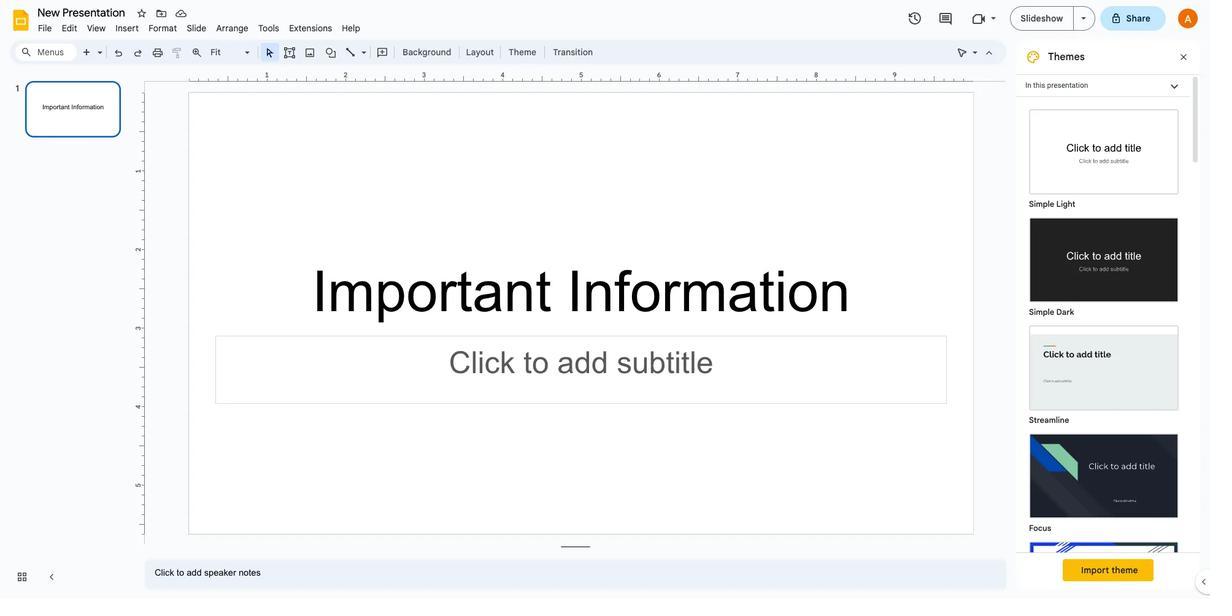 Task type: vqa. For each thing, say whether or not it's contained in the screenshot.
menu bar
yes



Task type: describe. For each thing, give the bounding box(es) containing it.
edit
[[62, 23, 77, 34]]

presentation
[[1048, 81, 1089, 90]]

option group inside themes 'section'
[[1017, 97, 1191, 599]]

insert menu item
[[111, 21, 144, 36]]

tools
[[258, 23, 279, 34]]

live pointer settings image
[[970, 44, 978, 49]]

theme button
[[503, 43, 542, 61]]

themes application
[[0, 0, 1211, 599]]

insert
[[116, 23, 139, 34]]

import theme
[[1082, 565, 1139, 576]]

slideshow
[[1021, 13, 1064, 24]]

theme
[[509, 47, 537, 58]]

import
[[1082, 565, 1110, 576]]

transition
[[553, 47, 593, 58]]

this
[[1034, 81, 1046, 90]]

slideshow button
[[1011, 6, 1074, 31]]

format menu item
[[144, 21, 182, 36]]

edit menu item
[[57, 21, 82, 36]]

background button
[[397, 43, 457, 61]]

menu bar inside menu bar banner
[[33, 16, 365, 36]]

format
[[149, 23, 177, 34]]

simple for simple light
[[1030, 199, 1055, 209]]

slide
[[187, 23, 207, 34]]

navigation inside themes application
[[0, 69, 135, 599]]

in this presentation
[[1026, 81, 1089, 90]]

import theme button
[[1064, 559, 1154, 581]]

shape image
[[324, 44, 338, 61]]

file
[[38, 23, 52, 34]]

view menu item
[[82, 21, 111, 36]]

themes section
[[1017, 40, 1201, 599]]

light
[[1057, 199, 1076, 209]]

main toolbar
[[76, 43, 599, 61]]

simple light
[[1030, 199, 1076, 209]]

focus
[[1030, 523, 1052, 534]]

simple for simple dark
[[1030, 307, 1055, 317]]

share button
[[1101, 6, 1167, 31]]

dark
[[1057, 307, 1075, 317]]

insert image image
[[303, 44, 317, 61]]

slide menu item
[[182, 21, 211, 36]]

in this presentation tab
[[1017, 74, 1191, 97]]

simple dark
[[1030, 307, 1075, 317]]



Task type: locate. For each thing, give the bounding box(es) containing it.
simple left light
[[1030, 199, 1055, 209]]

simple left dark
[[1030, 307, 1055, 317]]

in
[[1026, 81, 1032, 90]]

option group containing simple light
[[1017, 97, 1191, 599]]

extensions
[[289, 23, 332, 34]]

themes
[[1049, 51, 1085, 63]]

background
[[403, 47, 452, 58]]

Simple Light radio
[[1024, 103, 1186, 599]]

arrange
[[216, 23, 249, 34]]

presentation options image
[[1082, 17, 1087, 20]]

extensions menu item
[[284, 21, 337, 36]]

Shift radio
[[1024, 535, 1186, 599]]

Rename text field
[[33, 5, 132, 20]]

menu bar containing file
[[33, 16, 365, 36]]

1 simple from the top
[[1030, 199, 1055, 209]]

layout button
[[463, 43, 498, 61]]

new slide with layout image
[[95, 44, 103, 49]]

share
[[1127, 13, 1151, 24]]

tools menu item
[[254, 21, 284, 36]]

shift image
[[1031, 543, 1178, 599]]

Focus radio
[[1024, 427, 1186, 535]]

theme
[[1112, 565, 1139, 576]]

Star checkbox
[[133, 5, 150, 22]]

Zoom text field
[[209, 44, 243, 61]]

view
[[87, 23, 106, 34]]

Simple Dark radio
[[1024, 211, 1186, 319]]

help
[[342, 23, 361, 34]]

layout
[[466, 47, 494, 58]]

select line image
[[359, 44, 367, 49]]

navigation
[[0, 69, 135, 599]]

transition button
[[548, 43, 599, 61]]

menu bar banner
[[0, 0, 1211, 599]]

help menu item
[[337, 21, 365, 36]]

file menu item
[[33, 21, 57, 36]]

streamline
[[1030, 415, 1070, 426]]

Menus field
[[15, 44, 77, 61]]

0 vertical spatial simple
[[1030, 199, 1055, 209]]

Zoom field
[[207, 44, 255, 61]]

Streamline radio
[[1024, 319, 1186, 427]]

1 vertical spatial simple
[[1030, 307, 1055, 317]]

option group
[[1017, 97, 1191, 599]]

simple
[[1030, 199, 1055, 209], [1030, 307, 1055, 317]]

menu bar
[[33, 16, 365, 36]]

arrange menu item
[[211, 21, 254, 36]]

mode and view toolbar
[[953, 40, 1000, 64]]

2 simple from the top
[[1030, 307, 1055, 317]]



